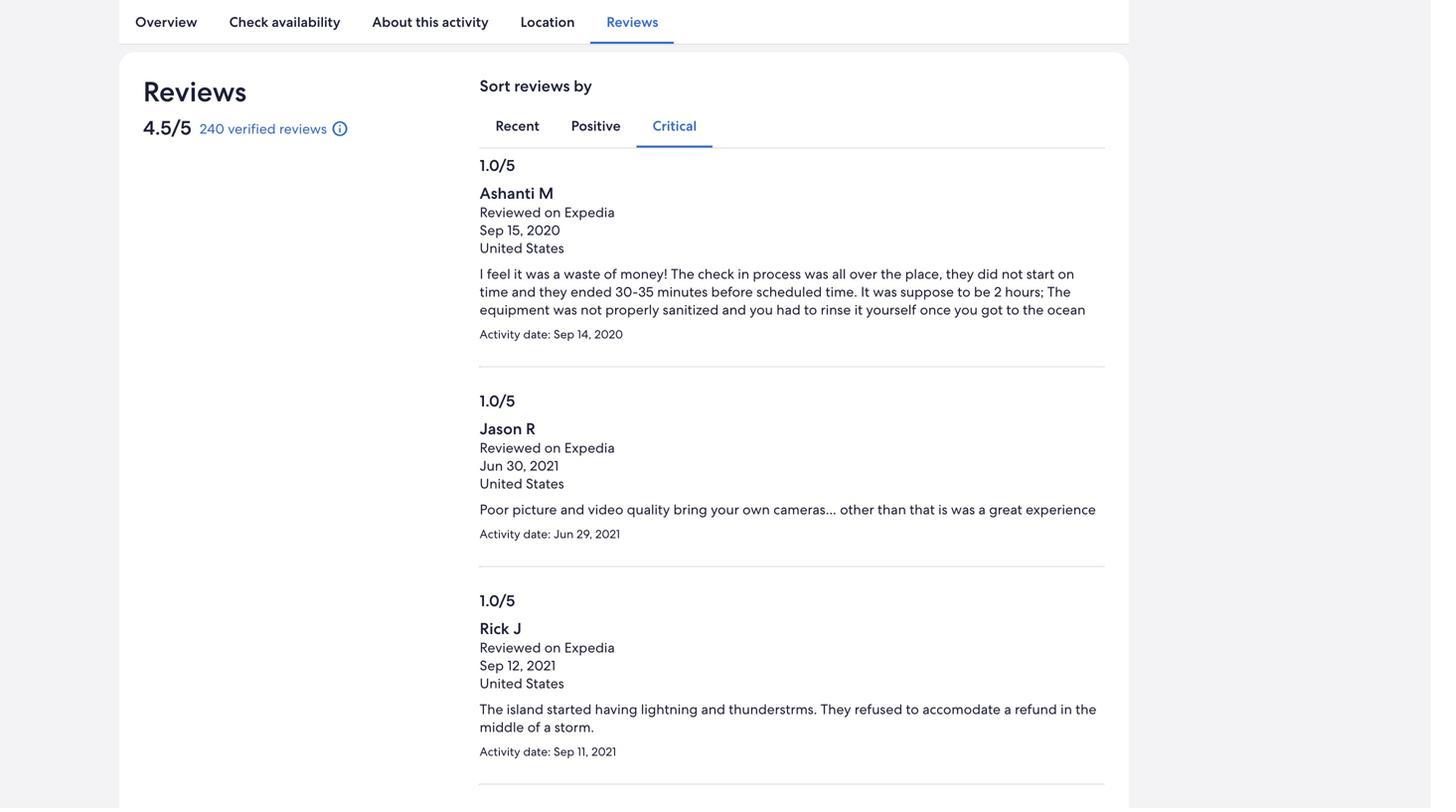 Task type: vqa. For each thing, say whether or not it's contained in the screenshot.
Sort
yes



Task type: locate. For each thing, give the bounding box(es) containing it.
0 horizontal spatial in
[[738, 265, 750, 283]]

united inside the 1.0/5 rick j reviewed on expedia sep 12, 2021 united states the island started having lightning and thunderstrms. they refused to accomodate a refund in the middle of a storm. activity date: sep 11, 2021
[[480, 675, 523, 692]]

to right refused
[[906, 700, 919, 718]]

2021 right 30,
[[530, 457, 559, 475]]

0 vertical spatial reviews
[[514, 75, 570, 96]]

1 horizontal spatial the
[[1023, 301, 1044, 319]]

0 horizontal spatial the
[[480, 700, 503, 718]]

date: down picture
[[523, 526, 551, 542]]

0 horizontal spatial 2020
[[527, 221, 561, 239]]

in right check
[[738, 265, 750, 283]]

the right over
[[881, 265, 902, 283]]

1 vertical spatial activity
[[480, 526, 521, 542]]

4.5/5
[[143, 115, 192, 141]]

1 horizontal spatial not
[[1002, 265, 1023, 283]]

0 horizontal spatial it
[[514, 265, 522, 283]]

0 vertical spatial date:
[[523, 327, 551, 342]]

united
[[480, 239, 523, 257], [480, 475, 523, 493], [480, 675, 523, 692]]

reviewed inside 1.0/5 jason r reviewed on expedia jun 30, 2021 united states poor picture and video quality bring your own cameras… other than that is was a great experience activity date: jun 29, 2021
[[480, 439, 541, 457]]

2021
[[530, 457, 559, 475], [596, 526, 620, 542], [527, 657, 556, 675], [592, 744, 617, 760]]

hours;
[[1005, 283, 1044, 301]]

positive link
[[556, 104, 637, 148]]

0 vertical spatial 2020
[[527, 221, 561, 239]]

jun left 30,
[[480, 457, 503, 475]]

expedia right m
[[565, 203, 615, 221]]

0 horizontal spatial you
[[750, 301, 773, 319]]

2 horizontal spatial the
[[1076, 700, 1097, 718]]

money!
[[621, 265, 668, 283]]

to inside the 1.0/5 rick j reviewed on expedia sep 12, 2021 united states the island started having lightning and thunderstrms. they refused to accomodate a refund in the middle of a storm. activity date: sep 11, 2021
[[906, 700, 919, 718]]

date: down middle in the bottom left of the page
[[523, 744, 551, 760]]

1 vertical spatial united
[[480, 475, 523, 493]]

0 vertical spatial 1.0/5
[[480, 155, 515, 176]]

all
[[832, 265, 846, 283]]

in
[[738, 265, 750, 283], [1061, 700, 1073, 718]]

1 reviewed from the top
[[480, 203, 541, 221]]

it right feel
[[514, 265, 522, 283]]

0 vertical spatial expedia
[[565, 203, 615, 221]]

in right refund
[[1061, 700, 1073, 718]]

not up 14,
[[581, 301, 602, 319]]

1 vertical spatial 1.0/5
[[480, 391, 515, 412]]

1 vertical spatial date:
[[523, 526, 551, 542]]

sep left 12,
[[480, 657, 504, 675]]

reviewed up feel
[[480, 203, 541, 221]]

tab list
[[480, 104, 1106, 148]]

1 1.0/5 from the top
[[480, 155, 515, 176]]

1 horizontal spatial reviews
[[607, 13, 659, 31]]

states up the island at the bottom of the page
[[526, 675, 564, 692]]

0 horizontal spatial reviews
[[279, 120, 327, 138]]

was left all
[[805, 265, 829, 283]]

not right 2
[[1002, 265, 1023, 283]]

expedia inside 1.0/5 jason r reviewed on expedia jun 30, 2021 united states poor picture and video quality bring your own cameras… other than that is was a great experience activity date: jun 29, 2021
[[565, 439, 615, 457]]

date: inside 1.0/5 jason r reviewed on expedia jun 30, 2021 united states poor picture and video quality bring your own cameras… other than that is was a great experience activity date: jun 29, 2021
[[523, 526, 551, 542]]

2 united from the top
[[480, 475, 523, 493]]

they left ended
[[539, 283, 567, 301]]

activity inside 1.0/5 ashanti m reviewed on expedia sep 15, 2020 united states i feel it was a waste of money! the check in process was all over the place, they did not start on time and they ended 30-35 minutes before scheduled time. it was suppose to be 2 hours; the equipment was not properly sanitized and you had to rinse it yourself once you got to the ocean activity date: sep 14, 2020
[[480, 327, 521, 342]]

2 vertical spatial expedia
[[565, 639, 615, 657]]

2 activity from the top
[[480, 526, 521, 542]]

sep left 14,
[[554, 327, 575, 342]]

experience
[[1026, 501, 1096, 518]]

a
[[553, 265, 561, 283], [979, 501, 986, 518], [1005, 700, 1012, 718], [544, 718, 551, 736]]

1 date: from the top
[[523, 327, 551, 342]]

a left great
[[979, 501, 986, 518]]

was down the waste
[[553, 301, 577, 319]]

2021 right 12,
[[527, 657, 556, 675]]

0 vertical spatial states
[[526, 239, 564, 257]]

the right hours;
[[1048, 283, 1071, 301]]

0 vertical spatial activity
[[480, 327, 521, 342]]

and inside 1.0/5 jason r reviewed on expedia jun 30, 2021 united states poor picture and video quality bring your own cameras… other than that is was a great experience activity date: jun 29, 2021
[[561, 501, 585, 518]]

2020 right 15,
[[527, 221, 561, 239]]

1 vertical spatial not
[[581, 301, 602, 319]]

1.0/5 for jason
[[480, 391, 515, 412]]

0 vertical spatial in
[[738, 265, 750, 283]]

time
[[480, 283, 508, 301]]

states inside the 1.0/5 rick j reviewed on expedia sep 12, 2021 united states the island started having lightning and thunderstrms. they refused to accomodate a refund in the middle of a storm. activity date: sep 11, 2021
[[526, 675, 564, 692]]

2 vertical spatial the
[[1076, 700, 1097, 718]]

and right time
[[512, 283, 536, 301]]

1 vertical spatial jun
[[554, 526, 574, 542]]

location link
[[505, 0, 591, 44]]

1 horizontal spatial of
[[604, 265, 617, 283]]

1 vertical spatial reviews
[[143, 73, 247, 110]]

critical
[[653, 117, 697, 135]]

1 vertical spatial of
[[528, 718, 541, 736]]

activity inside the 1.0/5 rick j reviewed on expedia sep 12, 2021 united states the island started having lightning and thunderstrms. they refused to accomodate a refund in the middle of a storm. activity date: sep 11, 2021
[[480, 744, 521, 760]]

sanitized
[[663, 301, 719, 319]]

2 you from the left
[[955, 301, 978, 319]]

was
[[526, 265, 550, 283], [805, 265, 829, 283], [873, 283, 897, 301], [553, 301, 577, 319], [951, 501, 975, 518]]

1 horizontal spatial you
[[955, 301, 978, 319]]

quality
[[627, 501, 670, 518]]

reviewed up the island at the bottom of the page
[[480, 639, 541, 657]]

list
[[119, 0, 1129, 44]]

240
[[200, 120, 224, 138]]

a left the waste
[[553, 265, 561, 283]]

it
[[514, 265, 522, 283], [855, 301, 863, 319]]

on right r
[[545, 439, 561, 457]]

on inside the 1.0/5 rick j reviewed on expedia sep 12, 2021 united states the island started having lightning and thunderstrms. they refused to accomodate a refund in the middle of a storm. activity date: sep 11, 2021
[[545, 639, 561, 657]]

states inside 1.0/5 jason r reviewed on expedia jun 30, 2021 united states poor picture and video quality bring your own cameras… other than that is was a great experience activity date: jun 29, 2021
[[526, 475, 564, 493]]

other
[[840, 501, 875, 518]]

1.0/5 up ashanti
[[480, 155, 515, 176]]

the right refund
[[1076, 700, 1097, 718]]

sep left 11,
[[554, 744, 575, 760]]

2020
[[527, 221, 561, 239], [595, 327, 623, 342]]

1 horizontal spatial reviews
[[514, 75, 570, 96]]

2 date: from the top
[[523, 526, 551, 542]]

and up 29,
[[561, 501, 585, 518]]

1.0/5 rick j reviewed on expedia sep 12, 2021 united states the island started having lightning and thunderstrms. they refused to accomodate a refund in the middle of a storm. activity date: sep 11, 2021
[[480, 591, 1097, 760]]

ocean
[[1048, 301, 1086, 319]]

united for rick
[[480, 675, 523, 692]]

jun left 29,
[[554, 526, 574, 542]]

overview
[[135, 13, 197, 31]]

1 vertical spatial reviews
[[279, 120, 327, 138]]

states inside 1.0/5 ashanti m reviewed on expedia sep 15, 2020 united states i feel it was a waste of money! the check in process was all over the place, they did not start on time and they ended 30-35 minutes before scheduled time. it was suppose to be 2 hours; the equipment was not properly sanitized and you had to rinse it yourself once you got to the ocean activity date: sep 14, 2020
[[526, 239, 564, 257]]

0 vertical spatial of
[[604, 265, 617, 283]]

2 1.0/5 from the top
[[480, 391, 515, 412]]

you left had
[[750, 301, 773, 319]]

0 vertical spatial it
[[514, 265, 522, 283]]

0 horizontal spatial of
[[528, 718, 541, 736]]

1 united from the top
[[480, 239, 523, 257]]

sep left 15,
[[480, 221, 504, 239]]

1 you from the left
[[750, 301, 773, 319]]

1 activity from the top
[[480, 327, 521, 342]]

0 horizontal spatial not
[[581, 301, 602, 319]]

11,
[[578, 744, 589, 760]]

the inside the 1.0/5 rick j reviewed on expedia sep 12, 2021 united states the island started having lightning and thunderstrms. they refused to accomodate a refund in the middle of a storm. activity date: sep 11, 2021
[[1076, 700, 1097, 718]]

sort reviews by
[[480, 75, 592, 96]]

and right lightning
[[701, 700, 726, 718]]

3 date: from the top
[[523, 744, 551, 760]]

1.0/5 up the jason
[[480, 391, 515, 412]]

your
[[711, 501, 739, 518]]

1 vertical spatial states
[[526, 475, 564, 493]]

1 vertical spatial reviewed
[[480, 439, 541, 457]]

reviews left by
[[514, 75, 570, 96]]

not
[[1002, 265, 1023, 283], [581, 301, 602, 319]]

expedia for r
[[565, 439, 615, 457]]

united inside 1.0/5 jason r reviewed on expedia jun 30, 2021 united states poor picture and video quality bring your own cameras… other than that is was a great experience activity date: jun 29, 2021
[[480, 475, 523, 493]]

activity down poor
[[480, 526, 521, 542]]

activity down middle in the bottom left of the page
[[480, 744, 521, 760]]

1 states from the top
[[526, 239, 564, 257]]

united for ashanti
[[480, 239, 523, 257]]

of right the waste
[[604, 265, 617, 283]]

1 horizontal spatial 2020
[[595, 327, 623, 342]]

equipment
[[480, 301, 550, 319]]

activity
[[442, 13, 489, 31]]

15,
[[508, 221, 524, 239]]

check
[[229, 13, 269, 31]]

on right 15,
[[545, 203, 561, 221]]

1 vertical spatial in
[[1061, 700, 1073, 718]]

1 vertical spatial expedia
[[565, 439, 615, 457]]

you left got
[[955, 301, 978, 319]]

is
[[939, 501, 948, 518]]

the left the island at the bottom of the page
[[480, 700, 503, 718]]

location
[[521, 13, 575, 31]]

they left did
[[946, 265, 974, 283]]

reviews
[[514, 75, 570, 96], [279, 120, 327, 138]]

check availability link
[[213, 0, 356, 44]]

2020 right 14,
[[595, 327, 623, 342]]

2 states from the top
[[526, 475, 564, 493]]

reviews left small 'icon'
[[279, 120, 327, 138]]

0 vertical spatial the
[[881, 265, 902, 283]]

united up feel
[[480, 239, 523, 257]]

on right j
[[545, 639, 561, 657]]

reviewed inside 1.0/5 ashanti m reviewed on expedia sep 15, 2020 united states i feel it was a waste of money! the check in process was all over the place, they did not start on time and they ended 30-35 minutes before scheduled time. it was suppose to be 2 hours; the equipment was not properly sanitized and you had to rinse it yourself once you got to the ocean activity date: sep 14, 2020
[[480, 203, 541, 221]]

3 activity from the top
[[480, 744, 521, 760]]

the
[[671, 265, 695, 283], [1048, 283, 1071, 301], [480, 700, 503, 718]]

2 reviewed from the top
[[480, 439, 541, 457]]

0 vertical spatial united
[[480, 239, 523, 257]]

than
[[878, 501, 907, 518]]

date: down equipment
[[523, 327, 551, 342]]

you
[[750, 301, 773, 319], [955, 301, 978, 319]]

thunderstrms.
[[729, 700, 818, 718]]

reviewed up poor
[[480, 439, 541, 457]]

cameras…
[[774, 501, 837, 518]]

1.0/5 inside 1.0/5 jason r reviewed on expedia jun 30, 2021 united states poor picture and video quality bring your own cameras… other than that is was a great experience activity date: jun 29, 2021
[[480, 391, 515, 412]]

1.0/5 up rick
[[480, 591, 515, 611]]

states for m
[[526, 239, 564, 257]]

reviewed
[[480, 203, 541, 221], [480, 439, 541, 457], [480, 639, 541, 657]]

reviews up 240
[[143, 73, 247, 110]]

1 horizontal spatial it
[[855, 301, 863, 319]]

and down check
[[722, 301, 747, 319]]

be
[[974, 283, 991, 301]]

a inside 1.0/5 jason r reviewed on expedia jun 30, 2021 united states poor picture and video quality bring your own cameras… other than that is was a great experience activity date: jun 29, 2021
[[979, 501, 986, 518]]

3 reviewed from the top
[[480, 639, 541, 657]]

3 1.0/5 from the top
[[480, 591, 515, 611]]

to right got
[[1007, 301, 1020, 319]]

1.0/5 inside 1.0/5 ashanti m reviewed on expedia sep 15, 2020 united states i feel it was a waste of money! the check in process was all over the place, they did not start on time and they ended 30-35 minutes before scheduled time. it was suppose to be 2 hours; the equipment was not properly sanitized and you had to rinse it yourself once you got to the ocean activity date: sep 14, 2020
[[480, 155, 515, 176]]

expedia right r
[[565, 439, 615, 457]]

reviewed inside the 1.0/5 rick j reviewed on expedia sep 12, 2021 united states the island started having lightning and thunderstrms. they refused to accomodate a refund in the middle of a storm. activity date: sep 11, 2021
[[480, 639, 541, 657]]

great
[[990, 501, 1023, 518]]

1.0/5 inside the 1.0/5 rick j reviewed on expedia sep 12, 2021 united states the island started having lightning and thunderstrms. they refused to accomodate a refund in the middle of a storm. activity date: sep 11, 2021
[[480, 591, 515, 611]]

2 vertical spatial reviewed
[[480, 639, 541, 657]]

2 vertical spatial activity
[[480, 744, 521, 760]]

states
[[526, 239, 564, 257], [526, 475, 564, 493], [526, 675, 564, 692]]

3 expedia from the top
[[565, 639, 615, 657]]

expedia
[[565, 203, 615, 221], [565, 439, 615, 457], [565, 639, 615, 657]]

the left ocean
[[1023, 301, 1044, 319]]

accomodate
[[923, 700, 1001, 718]]

feel
[[487, 265, 511, 283]]

0 horizontal spatial jun
[[480, 457, 503, 475]]

states right 15,
[[526, 239, 564, 257]]

expedia for m
[[565, 203, 615, 221]]

0 vertical spatial reviewed
[[480, 203, 541, 221]]

and inside the 1.0/5 rick j reviewed on expedia sep 12, 2021 united states the island started having lightning and thunderstrms. they refused to accomodate a refund in the middle of a storm. activity date: sep 11, 2021
[[701, 700, 726, 718]]

expedia up started
[[565, 639, 615, 657]]

reviews right the location
[[607, 13, 659, 31]]

united up the island at the bottom of the page
[[480, 675, 523, 692]]

united inside 1.0/5 ashanti m reviewed on expedia sep 15, 2020 united states i feel it was a waste of money! the check in process was all over the place, they did not start on time and they ended 30-35 minutes before scheduled time. it was suppose to be 2 hours; the equipment was not properly sanitized and you had to rinse it yourself once you got to the ocean activity date: sep 14, 2020
[[480, 239, 523, 257]]

island
[[507, 700, 544, 718]]

1 horizontal spatial jun
[[554, 526, 574, 542]]

reviews inside button
[[279, 120, 327, 138]]

they
[[946, 265, 974, 283], [539, 283, 567, 301]]

recent link
[[480, 104, 556, 148]]

start
[[1027, 265, 1055, 283]]

1 horizontal spatial in
[[1061, 700, 1073, 718]]

united up poor
[[480, 475, 523, 493]]

having
[[595, 700, 638, 718]]

date:
[[523, 327, 551, 342], [523, 526, 551, 542], [523, 744, 551, 760]]

started
[[547, 700, 592, 718]]

3 united from the top
[[480, 675, 523, 692]]

2 horizontal spatial the
[[1048, 283, 1071, 301]]

jun
[[480, 457, 503, 475], [554, 526, 574, 542]]

reviews
[[607, 13, 659, 31], [143, 73, 247, 110]]

expedia inside the 1.0/5 rick j reviewed on expedia sep 12, 2021 united states the island started having lightning and thunderstrms. they refused to accomodate a refund in the middle of a storm. activity date: sep 11, 2021
[[565, 639, 615, 657]]

a left refund
[[1005, 700, 1012, 718]]

2 expedia from the top
[[565, 439, 615, 457]]

2 vertical spatial united
[[480, 675, 523, 692]]

2 vertical spatial 1.0/5
[[480, 591, 515, 611]]

1 expedia from the top
[[565, 203, 615, 221]]

activity down equipment
[[480, 327, 521, 342]]

on inside 1.0/5 jason r reviewed on expedia jun 30, 2021 united states poor picture and video quality bring your own cameras… other than that is was a great experience activity date: jun 29, 2021
[[545, 439, 561, 457]]

2 vertical spatial states
[[526, 675, 564, 692]]

recent
[[496, 117, 540, 135]]

2 vertical spatial date:
[[523, 744, 551, 760]]

expedia inside 1.0/5 ashanti m reviewed on expedia sep 15, 2020 united states i feel it was a waste of money! the check in process was all over the place, they did not start on time and they ended 30-35 minutes before scheduled time. it was suppose to be 2 hours; the equipment was not properly sanitized and you had to rinse it yourself once you got to the ocean activity date: sep 14, 2020
[[565, 203, 615, 221]]

states up picture
[[526, 475, 564, 493]]

the left check
[[671, 265, 695, 283]]

reviewed for rick
[[480, 639, 541, 657]]

rinse
[[821, 301, 851, 319]]

was right the is
[[951, 501, 975, 518]]

about this activity
[[372, 13, 489, 31]]

it right rinse
[[855, 301, 863, 319]]

3 states from the top
[[526, 675, 564, 692]]

of right middle in the bottom left of the page
[[528, 718, 541, 736]]

of
[[604, 265, 617, 283], [528, 718, 541, 736]]



Task type: describe. For each thing, give the bounding box(es) containing it.
a inside 1.0/5 ashanti m reviewed on expedia sep 15, 2020 united states i feel it was a waste of money! the check in process was all over the place, they did not start on time and they ended 30-35 minutes before scheduled time. it was suppose to be 2 hours; the equipment was not properly sanitized and you had to rinse it yourself once you got to the ocean activity date: sep 14, 2020
[[553, 265, 561, 283]]

0 horizontal spatial reviews
[[143, 73, 247, 110]]

r
[[526, 419, 536, 439]]

2
[[994, 283, 1002, 301]]

0 horizontal spatial they
[[539, 283, 567, 301]]

1 vertical spatial 2020
[[595, 327, 623, 342]]

in inside the 1.0/5 rick j reviewed on expedia sep 12, 2021 united states the island started having lightning and thunderstrms. they refused to accomodate a refund in the middle of a storm. activity date: sep 11, 2021
[[1061, 700, 1073, 718]]

ended
[[571, 283, 612, 301]]

1 horizontal spatial they
[[946, 265, 974, 283]]

waste
[[564, 265, 601, 283]]

united for jason
[[480, 475, 523, 493]]

29,
[[577, 526, 593, 542]]

on right start
[[1058, 265, 1075, 283]]

14,
[[578, 327, 592, 342]]

poor
[[480, 501, 509, 518]]

1 vertical spatial the
[[1023, 301, 1044, 319]]

1.0/5 ashanti m reviewed on expedia sep 15, 2020 united states i feel it was a waste of money! the check in process was all over the place, they did not start on time and they ended 30-35 minutes before scheduled time. it was suppose to be 2 hours; the equipment was not properly sanitized and you had to rinse it yourself once you got to the ocean activity date: sep 14, 2020
[[480, 155, 1086, 342]]

lightning
[[641, 700, 698, 718]]

time.
[[826, 283, 858, 301]]

30-
[[616, 283, 638, 301]]

positive
[[571, 117, 621, 135]]

the inside the 1.0/5 rick j reviewed on expedia sep 12, 2021 united states the island started having lightning and thunderstrms. they refused to accomodate a refund in the middle of a storm. activity date: sep 11, 2021
[[480, 700, 503, 718]]

critical link
[[637, 104, 713, 148]]

of inside the 1.0/5 rick j reviewed on expedia sep 12, 2021 united states the island started having lightning and thunderstrms. they refused to accomodate a refund in the middle of a storm. activity date: sep 11, 2021
[[528, 718, 541, 736]]

properly
[[606, 301, 660, 319]]

rick
[[480, 618, 510, 639]]

0 vertical spatial jun
[[480, 457, 503, 475]]

list containing overview
[[119, 0, 1129, 44]]

refused
[[855, 700, 903, 718]]

reviewed for ashanti
[[480, 203, 541, 221]]

0 vertical spatial reviews
[[607, 13, 659, 31]]

got
[[982, 301, 1003, 319]]

1 horizontal spatial the
[[671, 265, 695, 283]]

tab list containing recent
[[480, 104, 1106, 148]]

suppose
[[901, 283, 954, 301]]

own
[[743, 501, 770, 518]]

2021 right 11,
[[592, 744, 617, 760]]

picture
[[513, 501, 557, 518]]

12,
[[508, 657, 524, 675]]

m
[[539, 183, 554, 204]]

that
[[910, 501, 935, 518]]

2021 right 29,
[[596, 526, 620, 542]]

storm.
[[555, 718, 594, 736]]

bring
[[674, 501, 708, 518]]

to left be
[[958, 283, 971, 301]]

reviews link
[[591, 0, 675, 44]]

video
[[588, 501, 624, 518]]

states for r
[[526, 475, 564, 493]]

240 verified reviews button
[[200, 120, 456, 140]]

did
[[978, 265, 999, 283]]

sort
[[480, 75, 511, 96]]

30,
[[507, 457, 527, 475]]

process
[[753, 265, 801, 283]]

reviewed for jason
[[480, 439, 541, 457]]

expedia for j
[[565, 639, 615, 657]]

had
[[777, 301, 801, 319]]

check availability
[[229, 13, 341, 31]]

verified
[[228, 120, 276, 138]]

yourself
[[867, 301, 917, 319]]

240 verified reviews
[[200, 120, 327, 138]]

overview link
[[119, 0, 213, 44]]

was right it
[[873, 283, 897, 301]]

about this activity link
[[356, 0, 505, 44]]

ashanti
[[480, 183, 535, 204]]

on for r
[[545, 439, 561, 457]]

this
[[416, 13, 439, 31]]

before
[[711, 283, 753, 301]]

to right had
[[804, 301, 818, 319]]

0 vertical spatial not
[[1002, 265, 1023, 283]]

1.0/5 jason r reviewed on expedia jun 30, 2021 united states poor picture and video quality bring your own cameras… other than that is was a great experience activity date: jun 29, 2021
[[480, 391, 1096, 542]]

minutes
[[657, 283, 708, 301]]

place,
[[905, 265, 943, 283]]

a left "storm."
[[544, 718, 551, 736]]

was right feel
[[526, 265, 550, 283]]

they
[[821, 700, 852, 718]]

check
[[698, 265, 735, 283]]

states for j
[[526, 675, 564, 692]]

of inside 1.0/5 ashanti m reviewed on expedia sep 15, 2020 united states i feel it was a waste of money! the check in process was all over the place, they did not start on time and they ended 30-35 minutes before scheduled time. it was suppose to be 2 hours; the equipment was not properly sanitized and you had to rinse it yourself once you got to the ocean activity date: sep 14, 2020
[[604, 265, 617, 283]]

availability
[[272, 13, 341, 31]]

1.0/5 for ashanti
[[480, 155, 515, 176]]

about
[[372, 13, 413, 31]]

it
[[861, 283, 870, 301]]

1 vertical spatial it
[[855, 301, 863, 319]]

i
[[480, 265, 484, 283]]

1.0/5 for rick
[[480, 591, 515, 611]]

scheduled
[[757, 283, 822, 301]]

small image
[[331, 120, 349, 138]]

in inside 1.0/5 ashanti m reviewed on expedia sep 15, 2020 united states i feel it was a waste of money! the check in process was all over the place, they did not start on time and they ended 30-35 minutes before scheduled time. it was suppose to be 2 hours; the equipment was not properly sanitized and you had to rinse it yourself once you got to the ocean activity date: sep 14, 2020
[[738, 265, 750, 283]]

j
[[513, 618, 522, 639]]

by
[[574, 75, 592, 96]]

activity inside 1.0/5 jason r reviewed on expedia jun 30, 2021 united states poor picture and video quality bring your own cameras… other than that is was a great experience activity date: jun 29, 2021
[[480, 526, 521, 542]]

date: inside the 1.0/5 rick j reviewed on expedia sep 12, 2021 united states the island started having lightning and thunderstrms. they refused to accomodate a refund in the middle of a storm. activity date: sep 11, 2021
[[523, 744, 551, 760]]

jason
[[480, 419, 522, 439]]

over
[[850, 265, 878, 283]]

date: inside 1.0/5 ashanti m reviewed on expedia sep 15, 2020 united states i feel it was a waste of money! the check in process was all over the place, they did not start on time and they ended 30-35 minutes before scheduled time. it was suppose to be 2 hours; the equipment was not properly sanitized and you had to rinse it yourself once you got to the ocean activity date: sep 14, 2020
[[523, 327, 551, 342]]

middle
[[480, 718, 524, 736]]

was inside 1.0/5 jason r reviewed on expedia jun 30, 2021 united states poor picture and video quality bring your own cameras… other than that is was a great experience activity date: jun 29, 2021
[[951, 501, 975, 518]]

refund
[[1015, 700, 1058, 718]]

on for j
[[545, 639, 561, 657]]

35
[[638, 283, 654, 301]]

on for m
[[545, 203, 561, 221]]

0 horizontal spatial the
[[881, 265, 902, 283]]

once
[[920, 301, 951, 319]]



